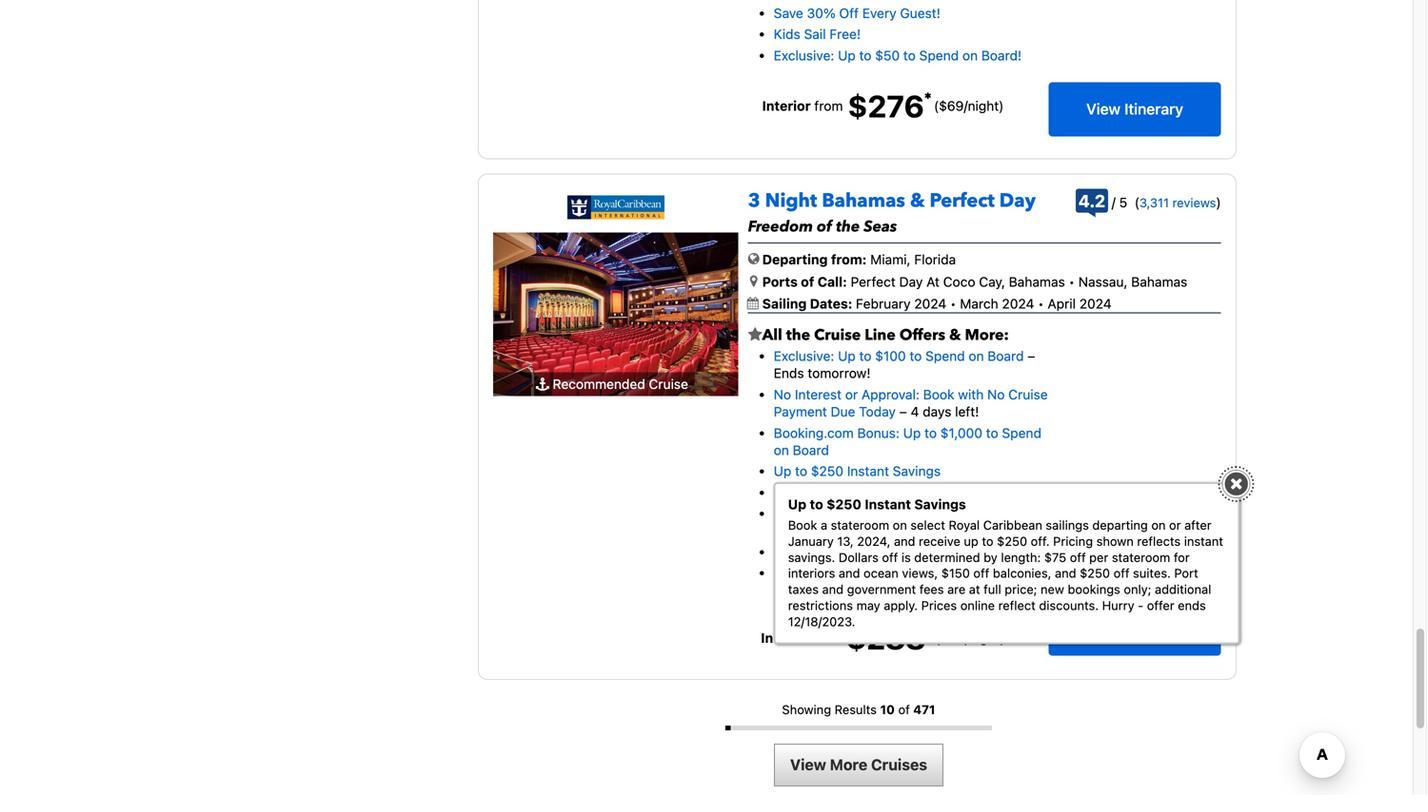 Task type: locate. For each thing, give the bounding box(es) containing it.
view left itinerary
[[1086, 100, 1121, 118]]

board
[[988, 348, 1024, 364], [793, 443, 829, 458]]

up
[[838, 47, 856, 63], [838, 348, 856, 364], [903, 425, 921, 441], [774, 464, 791, 480], [788, 497, 807, 513], [838, 566, 856, 581]]

board down more:
[[988, 348, 1024, 364]]

night) down online
[[969, 631, 1005, 646]]

royal caribbean image
[[567, 196, 664, 219]]

bahamas inside 3 night bahamas & perfect day freedom of the seas
[[822, 188, 905, 214]]

day left at
[[899, 274, 923, 290]]

1 horizontal spatial going,
[[818, 506, 858, 522]]

caribbean
[[983, 518, 1042, 533]]

bahamas up april
[[1009, 274, 1065, 290]]

interior inside interior from $288 ($96 / night)
[[761, 631, 810, 646]]

• left april
[[1038, 296, 1044, 312]]

guest! up asterisk icon
[[900, 5, 941, 21]]

interior inside interior from $276
[[762, 98, 811, 114]]

1 vertical spatial /
[[1112, 195, 1116, 210]]

1 vertical spatial night)
[[969, 631, 1005, 646]]

1 horizontal spatial ends
[[817, 523, 847, 539]]

0 vertical spatial kids
[[774, 26, 800, 42]]

more:
[[965, 325, 1009, 346]]

– ends tomorrow! for to
[[774, 348, 1035, 382]]

1 vertical spatial off
[[839, 485, 859, 501]]

ends inside – ends tomorrow!
[[774, 366, 804, 382]]

/ left 5
[[1112, 195, 1116, 210]]

views,
[[902, 567, 938, 581]]

interior for $288
[[761, 631, 810, 646]]

– for time
[[930, 523, 938, 539]]

from inside interior from $288 ($96 / night)
[[813, 631, 842, 646]]

up left prices
[[905, 605, 921, 621]]

1 vertical spatial perfect
[[851, 274, 896, 290]]

after
[[1184, 518, 1212, 533]]

1 guest! from the top
[[900, 5, 941, 21]]

ends
[[1178, 599, 1206, 613]]

– inside – ends tomorrow!
[[1028, 348, 1035, 364]]

1 vertical spatial every
[[862, 485, 897, 501]]

- down only;
[[1138, 599, 1144, 613]]

1 vertical spatial – ends tomorrow!
[[927, 523, 1038, 539]]

0 vertical spatial exclusive: up to $50 to spend on board! link
[[774, 47, 1022, 63]]

up down dollars
[[838, 566, 856, 581]]

1 vertical spatial book
[[788, 518, 817, 533]]

off left is
[[882, 551, 898, 565]]

0 horizontal spatial 2024
[[914, 296, 947, 312]]

off up interior from $276
[[839, 5, 859, 21]]

$250 up "bookings"
[[1080, 567, 1110, 581]]

• down the coco
[[950, 296, 956, 312]]

exclusive: up to $50 to spend on board! link up asterisk icon
[[774, 47, 1022, 63]]

march
[[960, 296, 998, 312]]

spend inside "save 30% off every guest! kids sail free! exclusive: up to $50 to spend on board!"
[[919, 47, 959, 63]]

1 horizontal spatial no
[[987, 387, 1005, 403]]

0 vertical spatial /
[[964, 98, 968, 114]]

1 no from the left
[[774, 387, 791, 403]]

from for $276
[[814, 98, 843, 114]]

off inside "booking.com bonus: up to $1,000 to spend on board up to $250 instant savings save 30% off every guest!"
[[839, 485, 859, 501]]

no up payment
[[774, 387, 791, 403]]

- left the a
[[807, 523, 814, 539]]

the right all
[[786, 325, 810, 346]]

perfect
[[930, 188, 995, 214], [851, 274, 896, 290]]

every up gone
[[862, 485, 897, 501]]

0 horizontal spatial day
[[899, 274, 923, 290]]

1 horizontal spatial day
[[999, 188, 1036, 214]]

$250 down booking.com
[[811, 464, 844, 480]]

today
[[859, 404, 896, 420]]

view left more
[[790, 756, 826, 774]]

3 2024 from the left
[[1079, 296, 1112, 312]]

view for view itinerary
[[1086, 100, 1121, 118]]

night)
[[968, 98, 1004, 114], [969, 631, 1005, 646]]

tomorrow! down time
[[975, 523, 1038, 539]]

1 sail from the top
[[804, 26, 826, 42]]

on inside kids sail free! exclusive: up to $50 to spend on board!
[[962, 566, 978, 581]]

asterisk image
[[924, 92, 932, 99]]

the left the "seas" at the top right of the page
[[836, 216, 860, 237]]

1 vertical spatial stateroom
[[1112, 551, 1170, 565]]

from
[[814, 98, 843, 114], [813, 631, 842, 646]]

from inside interior from $276
[[814, 98, 843, 114]]

0 vertical spatial -
[[807, 523, 814, 539]]

1 horizontal spatial cruise
[[814, 325, 861, 346]]

2 guest! from the top
[[900, 485, 941, 501]]

savings up select
[[914, 497, 966, 513]]

florida
[[914, 252, 956, 268]]

on inside "booking.com bonus: up to $1,000 to spend on board up to $250 instant savings save 30% off every guest!"
[[774, 443, 789, 458]]

1 horizontal spatial tomorrow!
[[975, 523, 1038, 539]]

savings inside up to $250 instant savings book a stateroom on select royal caribbean sailings departing on or after january 13, 2024, and receive up to $250 off. pricing shown reflects instant savings. dollars off is determined by length: $75 off per stateroom for interiors and ocean views, $150 off balconies, and $250 off suites. port taxes and government fees are at full price; new bookings only; additional restrictions may apply. prices online reflect discounts. hurry - offer ends 12/18/2023.
[[914, 497, 966, 513]]

0 vertical spatial sail
[[804, 26, 826, 42]]

1 horizontal spatial view
[[1086, 100, 1121, 118]]

0 horizontal spatial or
[[845, 387, 858, 403]]

perfect up florida
[[930, 188, 995, 214]]

1 exclusive: from the top
[[774, 47, 834, 63]]

– ends tomorrow! down time
[[927, 523, 1038, 539]]

departing from: miami, florida
[[762, 252, 956, 268]]

2024 down perfect day at coco cay, bahamas • nassau, bahamas
[[1002, 296, 1034, 312]]

0 vertical spatial the
[[836, 216, 860, 237]]

sail up interior from $276
[[804, 26, 826, 42]]

$50 inside "save 30% off every guest! kids sail free! exclusive: up to $50 to spend on board!"
[[875, 47, 900, 63]]

recommended
[[553, 377, 645, 392]]

save 30% off every guest! kids sail free! exclusive: up to $50 to spend on board!
[[774, 5, 1022, 63]]

1 every from the top
[[862, 5, 897, 21]]

approval:
[[862, 387, 920, 403]]

tomorrow! for to
[[808, 366, 871, 382]]

/ down 69%
[[965, 631, 969, 646]]

ends down limited-
[[942, 523, 972, 539]]

up up interior from $276
[[838, 47, 856, 63]]

($69 / night)
[[934, 98, 1004, 114]]

sail up interiors
[[804, 545, 826, 560]]

gone
[[861, 506, 894, 522]]

/ inside interior from $288 ($96 / night)
[[965, 631, 969, 646]]

2024 down nassau,
[[1079, 296, 1112, 312]]

fees
[[919, 583, 944, 597]]

1 horizontal spatial perfect
[[930, 188, 995, 214]]

from left $276
[[814, 98, 843, 114]]

of right 10
[[898, 703, 910, 717]]

2 sail from the top
[[804, 545, 826, 560]]

cruise down dates:
[[814, 325, 861, 346]]

3,311 reviews link
[[1140, 196, 1216, 210]]

– ends tomorrow! up 'approval:'
[[774, 348, 1035, 382]]

spend down determined
[[919, 566, 959, 581]]

2 $50 from the top
[[875, 566, 900, 581]]

0 vertical spatial savings
[[893, 464, 941, 480]]

perfect inside 3 night bahamas & perfect day freedom of the seas
[[930, 188, 995, 214]]

instant
[[847, 464, 889, 480], [865, 497, 911, 513]]

perfect up february
[[851, 274, 896, 290]]

0 vertical spatial save 30% off every guest! link
[[774, 5, 941, 21]]

0 vertical spatial 30%
[[807, 5, 836, 21]]

2 kids from the top
[[774, 545, 800, 560]]

1 vertical spatial board
[[793, 443, 829, 458]]

0 horizontal spatial view
[[790, 756, 826, 774]]

1 vertical spatial up
[[905, 605, 921, 621]]

1 vertical spatial -
[[1138, 599, 1144, 613]]

to
[[859, 47, 872, 63], [903, 47, 916, 63], [859, 348, 872, 364], [910, 348, 922, 364], [925, 425, 937, 441], [986, 425, 998, 441], [795, 464, 807, 480], [810, 497, 823, 513], [982, 535, 994, 549], [859, 566, 872, 581], [903, 566, 916, 581], [924, 605, 937, 621]]

sail inside kids sail free! exclusive: up to $50 to spend on board!
[[804, 545, 826, 560]]

1 vertical spatial savings
[[914, 497, 966, 513]]

cruise inside no interest or approval: book with no cruise payment due today
[[1008, 387, 1048, 403]]

bahamas right nassau,
[[1131, 274, 1188, 290]]

nassau,
[[1079, 274, 1128, 290]]

booking.com
[[774, 425, 854, 441]]

or up due
[[845, 387, 858, 403]]

kids inside kids sail free! exclusive: up to $50 to spend on board!
[[774, 545, 800, 560]]

1 free! from the top
[[830, 26, 861, 42]]

interior
[[762, 98, 811, 114], [761, 631, 810, 646]]

save 30% off every guest! link up interior from $276
[[774, 5, 941, 21]]

0 horizontal spatial -
[[807, 523, 814, 539]]

0 horizontal spatial &
[[910, 188, 925, 214]]

&
[[910, 188, 925, 214], [949, 325, 961, 346]]

cruise
[[814, 325, 861, 346], [649, 377, 688, 392], [1008, 387, 1048, 403]]

1 horizontal spatial -
[[1138, 599, 1144, 613]]

0 vertical spatial – ends tomorrow!
[[774, 348, 1035, 382]]

• up april
[[1069, 274, 1075, 290]]

off down up to $250 instant savings link
[[839, 485, 859, 501]]

kids sail free! link
[[774, 26, 861, 42], [774, 545, 861, 560]]

left!
[[955, 404, 979, 420]]

2 horizontal spatial ends
[[942, 523, 972, 539]]

price;
[[1005, 583, 1037, 597]]

exclusive: up taxes
[[774, 566, 834, 581]]

cruise right with
[[1008, 387, 1048, 403]]

call:
[[818, 274, 847, 290]]

0 vertical spatial up
[[964, 535, 979, 549]]

0 vertical spatial perfect
[[930, 188, 995, 214]]

ocean
[[864, 567, 899, 581]]

off up only;
[[1114, 567, 1130, 581]]

up inside "save 30% off every guest! kids sail free! exclusive: up to $50 to spend on board!"
[[838, 47, 856, 63]]

2 vertical spatial /
[[965, 631, 969, 646]]

1 horizontal spatial or
[[1169, 518, 1181, 533]]

savings down booking.com bonus: up to $1,000 to spend on board link
[[893, 464, 941, 480]]

/ right asterisk icon
[[964, 98, 968, 114]]

2 board! from the top
[[981, 566, 1022, 581]]

tomorrow! up interest
[[808, 366, 871, 382]]

stateroom
[[831, 518, 889, 533], [1112, 551, 1170, 565]]

recommended cruise
[[553, 377, 688, 392]]

stateroom up the suites.
[[1112, 551, 1170, 565]]

0 vertical spatial off
[[839, 5, 859, 21]]

ends for going,
[[942, 523, 972, 539]]

0 vertical spatial view
[[1086, 100, 1121, 118]]

february 2024 • march 2024 • april 2024
[[856, 296, 1112, 312]]

freedom
[[748, 216, 813, 237]]

1 horizontal spatial the
[[836, 216, 860, 237]]

kids down drop
[[774, 545, 800, 560]]

going, up drop
[[774, 506, 814, 522]]

1 vertical spatial 30%
[[807, 485, 836, 501]]

& up florida
[[910, 188, 925, 214]]

1 30% from the top
[[807, 5, 836, 21]]

kids sail free! link up interiors
[[774, 545, 861, 560]]

2 vertical spatial of
[[898, 703, 910, 717]]

bahamas
[[822, 188, 905, 214], [1009, 274, 1065, 290], [1131, 274, 1188, 290]]

0 vertical spatial save
[[774, 5, 803, 21]]

exclusive: inside "save 30% off every guest! kids sail free! exclusive: up to $50 to spend on board!"
[[774, 47, 834, 63]]

save 30% off every guest! link down up to $250 instant savings link
[[774, 485, 941, 501]]

ports of call:
[[762, 274, 847, 290]]

exclusive:
[[774, 47, 834, 63], [774, 348, 834, 364], [774, 566, 834, 581]]

2 horizontal spatial cruise
[[1008, 387, 1048, 403]]

$75
[[1044, 551, 1066, 565]]

up down booking.com
[[774, 464, 791, 480]]

up
[[964, 535, 979, 549], [905, 605, 921, 621]]

off inside "save 30% off every guest! kids sail free! exclusive: up to $50 to spend on board!"
[[839, 5, 859, 21]]

anchor image
[[536, 378, 549, 391]]

the
[[836, 216, 860, 237], [786, 325, 810, 346]]

exclusive: up to $50 to spend on board! link down is
[[774, 566, 1022, 581]]

0 vertical spatial free!
[[830, 26, 861, 42]]

1 vertical spatial sail
[[804, 545, 826, 560]]

february
[[856, 296, 911, 312]]

1 off from the top
[[839, 5, 859, 21]]

every up $276
[[862, 5, 897, 21]]

1 vertical spatial kids sail free! link
[[774, 545, 861, 560]]

guest! up sale:
[[900, 485, 941, 501]]

0 vertical spatial board!
[[981, 47, 1022, 63]]

1 horizontal spatial book
[[923, 387, 954, 403]]

2 horizontal spatial 2024
[[1079, 296, 1112, 312]]

1 2024 from the left
[[914, 296, 947, 312]]

board inside "booking.com bonus: up to $1,000 to spend on board up to $250 instant savings save 30% off every guest!"
[[793, 443, 829, 458]]

up inside up to $250 instant savings book a stateroom on select royal caribbean sailings departing on or after january 13, 2024, and receive up to $250 off. pricing shown reflects instant savings. dollars off is determined by length: $75 off per stateroom for interiors and ocean views, $150 off balconies, and $250 off suites. port taxes and government fees are at full price; new bookings only; additional restrictions may apply. prices online reflect discounts. hurry - offer ends 12/18/2023.
[[964, 535, 979, 549]]

kids up interior from $276
[[774, 26, 800, 42]]

interest
[[795, 387, 842, 403]]

$50 up government
[[875, 566, 900, 581]]

going, up 13,
[[818, 506, 858, 522]]

stateroom up 2024,
[[831, 518, 889, 533]]

instant
[[1184, 535, 1223, 549]]

book up – 4 days left!
[[923, 387, 954, 403]]

0 vertical spatial from
[[814, 98, 843, 114]]

1 vertical spatial save
[[774, 485, 803, 501]]

board! inside kids sail free! exclusive: up to $50 to spend on board!
[[981, 566, 1022, 581]]

2 30% from the top
[[807, 485, 836, 501]]

kids inside "save 30% off every guest! kids sail free! exclusive: up to $50 to spend on board!"
[[774, 26, 800, 42]]

0 horizontal spatial ends
[[774, 366, 804, 382]]

view more cruises
[[790, 756, 927, 774]]

0 vertical spatial $50
[[875, 47, 900, 63]]

book inside up to $250 instant savings book a stateroom on select royal caribbean sailings departing on or after january 13, 2024, and receive up to $250 off. pricing shown reflects instant savings. dollars off is determined by length: $75 off per stateroom for interiors and ocean views, $150 off balconies, and $250 off suites. port taxes and government fees are at full price; new bookings only; additional restrictions may apply. prices online reflect discounts. hurry - offer ends 12/18/2023.
[[788, 518, 817, 533]]

2 every from the top
[[862, 485, 897, 501]]

1 horizontal spatial &
[[949, 325, 961, 346]]

1 horizontal spatial •
[[1038, 296, 1044, 312]]

up up drop
[[788, 497, 807, 513]]

2 free! from the top
[[830, 545, 861, 560]]

0 horizontal spatial going,
[[774, 506, 814, 522]]

free! inside kids sail free! exclusive: up to $50 to spend on board!
[[830, 545, 861, 560]]

spend inside "booking.com bonus: up to $1,000 to spend on board up to $250 instant savings save 30% off every guest!"
[[1002, 425, 1042, 441]]

1 vertical spatial exclusive: up to $50 to spend on board! link
[[774, 566, 1022, 581]]

instant up wednesday!
[[865, 497, 911, 513]]

bahamas up the "seas" at the top right of the page
[[822, 188, 905, 214]]

)
[[1216, 195, 1221, 210]]

0 vertical spatial day
[[999, 188, 1036, 214]]

0 vertical spatial &
[[910, 188, 925, 214]]

2 exclusive: from the top
[[774, 348, 834, 364]]

star image
[[748, 328, 762, 343]]

0 vertical spatial or
[[845, 387, 858, 403]]

kids
[[774, 26, 800, 42], [774, 545, 800, 560]]

ends inside the going, going, gone sale: limited-time price drop - ends wednesday!
[[817, 523, 847, 539]]

on inside "save 30% off every guest! kids sail free! exclusive: up to $50 to spend on board!"
[[962, 47, 978, 63]]

$1,000
[[940, 425, 983, 441]]

day left 4.2
[[999, 188, 1036, 214]]

of up sailing dates:
[[801, 274, 814, 290]]

2024 down at
[[914, 296, 947, 312]]

off.
[[1031, 535, 1050, 549]]

1 $50 from the top
[[875, 47, 900, 63]]

471
[[913, 703, 935, 717]]

1 horizontal spatial up
[[964, 535, 979, 549]]

$276
[[848, 88, 924, 124]]

1 going, from the left
[[774, 506, 814, 522]]

1 horizontal spatial of
[[817, 216, 832, 237]]

ends up savings.
[[817, 523, 847, 539]]

or inside no interest or approval: book with no cruise payment due today
[[845, 387, 858, 403]]

1 exclusive: up to $50 to spend on board! link from the top
[[774, 47, 1022, 63]]

1 kids from the top
[[774, 26, 800, 42]]

1 vertical spatial tomorrow!
[[975, 523, 1038, 539]]

0 vertical spatial every
[[862, 5, 897, 21]]

2 going, from the left
[[818, 506, 858, 522]]

0 horizontal spatial cruise
[[649, 377, 688, 392]]

2 horizontal spatial of
[[898, 703, 910, 717]]

free! inside "save 30% off every guest! kids sail free! exclusive: up to $50 to spend on board!"
[[830, 26, 861, 42]]

tomorrow! inside – ends tomorrow!
[[808, 366, 871, 382]]

off
[[882, 551, 898, 565], [1070, 551, 1086, 565], [973, 567, 990, 581], [1114, 567, 1130, 581]]

reflects
[[1137, 535, 1181, 549]]

0 horizontal spatial book
[[788, 518, 817, 533]]

up down 4
[[903, 425, 921, 441]]

– ends tomorrow! for limited-
[[927, 523, 1038, 539]]

night) right ($69 on the top of the page
[[968, 98, 1004, 114]]

3 exclusive: from the top
[[774, 566, 834, 581]]

view for view more cruises
[[790, 756, 826, 774]]

0 vertical spatial night)
[[968, 98, 1004, 114]]

board! up full
[[981, 566, 1022, 581]]

every
[[862, 5, 897, 21], [862, 485, 897, 501]]

or inside up to $250 instant savings book a stateroom on select royal caribbean sailings departing on or after january 13, 2024, and receive up to $250 off. pricing shown reflects instant savings. dollars off is determined by length: $75 off per stateroom for interiors and ocean views, $150 off balconies, and $250 off suites. port taxes and government fees are at full price; new bookings only; additional restrictions may apply. prices online reflect discounts. hurry - offer ends 12/18/2023.
[[1169, 518, 1181, 533]]

freedom of the seas image
[[493, 233, 739, 397]]

1 vertical spatial kids
[[774, 545, 800, 560]]

1 horizontal spatial 2024
[[1002, 296, 1034, 312]]

1 vertical spatial guest!
[[900, 485, 941, 501]]

up down royal
[[964, 535, 979, 549]]

view
[[1086, 100, 1121, 118], [790, 756, 826, 774]]

royal
[[949, 518, 980, 533]]

30%
[[807, 5, 836, 21], [807, 485, 836, 501]]

with
[[958, 387, 984, 403]]

and
[[894, 535, 915, 549], [839, 567, 860, 581], [1055, 567, 1076, 581], [822, 583, 844, 597]]

1 vertical spatial view
[[790, 756, 826, 774]]

the inside 3 night bahamas & perfect day freedom of the seas
[[836, 216, 860, 237]]

book up january
[[788, 518, 817, 533]]

$50 up $276
[[875, 47, 900, 63]]

2 off from the top
[[839, 485, 859, 501]]

1 vertical spatial from
[[813, 631, 842, 646]]

0 vertical spatial instant
[[847, 464, 889, 480]]

2024,
[[857, 535, 891, 549]]

– for with
[[899, 404, 907, 420]]

january
[[788, 535, 834, 549]]

0 horizontal spatial of
[[801, 274, 814, 290]]

0 horizontal spatial board
[[793, 443, 829, 458]]

$250 up the a
[[827, 497, 861, 513]]

2 horizontal spatial bahamas
[[1131, 274, 1188, 290]]

0 vertical spatial guest!
[[900, 5, 941, 21]]

save inside "save 30% off every guest! kids sail free! exclusive: up to $50 to spend on board!"
[[774, 5, 803, 21]]

board!
[[981, 47, 1022, 63], [981, 566, 1022, 581]]

reflect
[[998, 599, 1036, 613]]

1 vertical spatial save 30% off every guest! link
[[774, 485, 941, 501]]

1 vertical spatial board!
[[981, 566, 1022, 581]]

30% inside "booking.com bonus: up to $1,000 to spend on board up to $250 instant savings save 30% off every guest!"
[[807, 485, 836, 501]]

no right with
[[987, 387, 1005, 403]]

kids sail free! link up interior from $276
[[774, 26, 861, 42]]

or up reflects
[[1169, 518, 1181, 533]]

1 board! from the top
[[981, 47, 1022, 63]]

ends for exclusive:
[[774, 366, 804, 382]]

from down 12/18/2023.
[[813, 631, 842, 646]]

30% inside "save 30% off every guest! kids sail free! exclusive: up to $50 to spend on board!"
[[807, 5, 836, 21]]

$250 down caribbean
[[997, 535, 1027, 549]]

1 vertical spatial the
[[786, 325, 810, 346]]

/ inside 4.2 / 5 ( 3,311 reviews )
[[1112, 195, 1116, 210]]

–
[[1028, 348, 1035, 364], [899, 404, 907, 420], [930, 523, 938, 539], [861, 605, 868, 621]]

0 horizontal spatial bahamas
[[822, 188, 905, 214]]

spend up asterisk icon
[[919, 47, 959, 63]]

0 horizontal spatial perfect
[[851, 274, 896, 290]]

of
[[817, 216, 832, 237], [801, 274, 814, 290], [898, 703, 910, 717]]

day
[[999, 188, 1036, 214], [899, 274, 923, 290]]

2 2024 from the left
[[1002, 296, 1034, 312]]

2 vertical spatial exclusive:
[[774, 566, 834, 581]]

instant inside up to $250 instant savings book a stateroom on select royal caribbean sailings departing on or after january 13, 2024, and receive up to $250 off. pricing shown reflects instant savings. dollars off is determined by length: $75 off per stateroom for interiors and ocean views, $150 off balconies, and $250 off suites. port taxes and government fees are at full price; new bookings only; additional restrictions may apply. prices online reflect discounts. hurry - offer ends 12/18/2023.
[[865, 497, 911, 513]]

& left more:
[[949, 325, 961, 346]]

– ends tomorrow!
[[774, 348, 1035, 382], [927, 523, 1038, 539]]

$50 inside kids sail free! exclusive: up to $50 to spend on board!
[[875, 566, 900, 581]]

spend right $1,000
[[1002, 425, 1042, 441]]

on
[[962, 47, 978, 63], [969, 348, 984, 364], [774, 443, 789, 458], [893, 518, 907, 533], [1151, 518, 1166, 533], [962, 566, 978, 581]]

cruise right recommended
[[649, 377, 688, 392]]

april
[[1048, 296, 1076, 312]]

offers
[[900, 325, 945, 346]]

coco
[[943, 274, 975, 290]]

0 vertical spatial tomorrow!
[[808, 366, 871, 382]]

board! up ($69 / night) on the top of the page
[[981, 47, 1022, 63]]

exclusive: down all
[[774, 348, 834, 364]]

exclusive: up to $50 to spend on board! link
[[774, 47, 1022, 63], [774, 566, 1022, 581]]

1 vertical spatial &
[[949, 325, 961, 346]]

ends up interest
[[774, 366, 804, 382]]

calendar image
[[747, 298, 759, 310]]

book inside no interest or approval: book with no cruise payment due today
[[923, 387, 954, 403]]

1 vertical spatial $50
[[875, 566, 900, 581]]

spend
[[919, 47, 959, 63], [926, 348, 965, 364], [1002, 425, 1042, 441], [919, 566, 959, 581]]

instant down bonus:
[[847, 464, 889, 480]]



Task type: vqa. For each thing, say whether or not it's contained in the screenshot.
&
yes



Task type: describe. For each thing, give the bounding box(es) containing it.
was $917 – save up to 69%
[[797, 605, 969, 621]]

government
[[847, 583, 916, 597]]

full
[[984, 583, 1001, 597]]

2 vertical spatial save
[[872, 605, 901, 621]]

itinerary
[[1125, 100, 1183, 118]]

/ for 4.2
[[1112, 195, 1116, 210]]

ports
[[762, 274, 798, 290]]

may
[[857, 599, 880, 613]]

1 horizontal spatial bahamas
[[1009, 274, 1065, 290]]

was
[[797, 605, 823, 621]]

every inside "booking.com bonus: up to $1,000 to spend on board up to $250 instant savings save 30% off every guest!"
[[862, 485, 897, 501]]

results
[[835, 703, 877, 717]]

up to $250 instant savings link
[[774, 464, 941, 480]]

and up is
[[894, 535, 915, 549]]

seas
[[864, 216, 897, 237]]

payment
[[774, 404, 827, 420]]

no interest or approval: book with no cruise payment due today
[[774, 387, 1048, 420]]

- inside up to $250 instant savings book a stateroom on select royal caribbean sailings departing on or after january 13, 2024, and receive up to $250 off. pricing shown reflects instant savings. dollars off is determined by length: $75 off per stateroom for interiors and ocean views, $150 off balconies, and $250 off suites. port taxes and government fees are at full price; new bookings only; additional restrictions may apply. prices online reflect discounts. hurry - offer ends 12/18/2023.
[[1138, 599, 1144, 613]]

sail inside "save 30% off every guest! kids sail free! exclusive: up to $50 to spend on board!"
[[804, 26, 826, 42]]

sailings
[[1046, 518, 1089, 533]]

0 horizontal spatial •
[[950, 296, 956, 312]]

and up the restrictions
[[822, 583, 844, 597]]

price
[[1015, 506, 1047, 522]]

guest! inside "booking.com bonus: up to $1,000 to spend on board up to $250 instant savings save 30% off every guest!"
[[900, 485, 941, 501]]

bonus:
[[857, 425, 900, 441]]

4.2
[[1079, 191, 1105, 211]]

1 vertical spatial of
[[801, 274, 814, 290]]

2 kids sail free! link from the top
[[774, 545, 861, 560]]

every inside "save 30% off every guest! kids sail free! exclusive: up to $50 to spend on board!"
[[862, 5, 897, 21]]

2 save 30% off every guest! link from the top
[[774, 485, 941, 501]]

0 vertical spatial stateroom
[[831, 518, 889, 533]]

all
[[762, 325, 782, 346]]

10
[[880, 703, 895, 717]]

4
[[911, 404, 919, 420]]

miami,
[[870, 252, 911, 268]]

1 save 30% off every guest! link from the top
[[774, 5, 941, 21]]

1 kids sail free! link from the top
[[774, 26, 861, 42]]

& inside 3 night bahamas & perfect day freedom of the seas
[[910, 188, 925, 214]]

port
[[1174, 567, 1198, 581]]

kids sail free! exclusive: up to $50 to spend on board!
[[774, 545, 1022, 581]]

sale:
[[897, 506, 928, 522]]

view more cruises link
[[774, 744, 944, 787]]

pricing
[[1053, 535, 1093, 549]]

globe image
[[748, 252, 760, 266]]

from for $288
[[813, 631, 842, 646]]

2 no from the left
[[987, 387, 1005, 403]]

2 exclusive: up to $50 to spend on board! link from the top
[[774, 566, 1022, 581]]

up to $250 instant savings dialog
[[774, 471, 1251, 645]]

off up 'at' at the bottom
[[973, 567, 990, 581]]

dates:
[[810, 296, 853, 312]]

– for spend
[[1028, 348, 1035, 364]]

up inside kids sail free! exclusive: up to $50 to spend on board!
[[838, 566, 856, 581]]

going, going, gone sale: limited-time price drop - ends wednesday!
[[774, 506, 1047, 539]]

of inside 3 night bahamas & perfect day freedom of the seas
[[817, 216, 832, 237]]

0 horizontal spatial up
[[905, 605, 921, 621]]

2 horizontal spatial •
[[1069, 274, 1075, 290]]

$917
[[827, 605, 857, 621]]

more
[[830, 756, 868, 774]]

4.2 / 5 ( 3,311 reviews )
[[1079, 191, 1221, 211]]

interior for $276
[[762, 98, 811, 114]]

up left $100 on the right top of page
[[838, 348, 856, 364]]

wednesday!
[[851, 523, 927, 539]]

exclusive: up to $100 to spend on board link
[[774, 348, 1024, 364]]

night) inside interior from $288 ($96 / night)
[[969, 631, 1005, 646]]

spend inside kids sail free! exclusive: up to $50 to spend on board!
[[919, 566, 959, 581]]

up to $250 instant savings book a stateroom on select royal caribbean sailings departing on or after january 13, 2024, and receive up to $250 off. pricing shown reflects instant savings. dollars off is determined by length: $75 off per stateroom for interiors and ocean views, $150 off balconies, and $250 off suites. port taxes and government fees are at full price; new bookings only; additional restrictions may apply. prices online reflect discounts. hurry - offer ends 12/18/2023.
[[788, 497, 1223, 629]]

spend down offers
[[926, 348, 965, 364]]

night
[[765, 188, 817, 214]]

view itinerary
[[1086, 100, 1183, 118]]

interior from $288 ($96 / night)
[[761, 621, 1005, 657]]

restrictions
[[788, 599, 853, 613]]

interior from $276
[[762, 88, 924, 124]]

showing results 10 of 471
[[782, 703, 935, 717]]

interiors
[[788, 567, 835, 581]]

($69
[[934, 98, 964, 114]]

$288
[[847, 621, 926, 657]]

guest! inside "save 30% off every guest! kids sail free! exclusive: up to $50 to spend on board!"
[[900, 5, 941, 21]]

/ for ($69
[[964, 98, 968, 114]]

new
[[1041, 583, 1064, 597]]

all the cruise line offers & more:
[[762, 325, 1009, 346]]

(
[[1135, 195, 1140, 210]]

off down pricing
[[1070, 551, 1086, 565]]

tomorrow! for limited-
[[975, 523, 1038, 539]]

prices
[[921, 599, 957, 613]]

69%
[[940, 605, 969, 621]]

up inside up to $250 instant savings book a stateroom on select royal caribbean sailings departing on or after january 13, 2024, and receive up to $250 off. pricing shown reflects instant savings. dollars off is determined by length: $75 off per stateroom for interiors and ocean views, $150 off balconies, and $250 off suites. port taxes and government fees are at full price; new bookings only; additional restrictions may apply. prices online reflect discounts. hurry - offer ends 12/18/2023.
[[788, 497, 807, 513]]

($96
[[935, 631, 965, 646]]

1 vertical spatial day
[[899, 274, 923, 290]]

sailing
[[762, 296, 807, 312]]

departing
[[1092, 518, 1148, 533]]

receive
[[919, 535, 961, 549]]

sailing dates:
[[762, 296, 856, 312]]

$150
[[941, 567, 970, 581]]

only;
[[1124, 583, 1152, 597]]

hurry
[[1102, 599, 1135, 613]]

12/18/2023.
[[788, 615, 855, 629]]

exclusive: inside kids sail free! exclusive: up to $50 to spend on board!
[[774, 566, 834, 581]]

online
[[960, 599, 995, 613]]

departing
[[762, 252, 828, 268]]

at
[[926, 274, 940, 290]]

offer
[[1147, 599, 1175, 613]]

save inside "booking.com bonus: up to $1,000 to spend on board up to $250 instant savings save 30% off every guest!"
[[774, 485, 803, 501]]

$100
[[875, 348, 906, 364]]

for
[[1174, 551, 1190, 565]]

savings.
[[788, 551, 835, 565]]

board! inside "save 30% off every guest! kids sail free! exclusive: up to $50 to spend on board!"
[[981, 47, 1022, 63]]

- inside the going, going, gone sale: limited-time price drop - ends wednesday!
[[807, 523, 814, 539]]

0 horizontal spatial the
[[786, 325, 810, 346]]

by
[[984, 551, 998, 565]]

map marker image
[[750, 275, 758, 288]]

savings inside "booking.com bonus: up to $1,000 to spend on board up to $250 instant savings save 30% off every guest!"
[[893, 464, 941, 480]]

drop
[[774, 523, 804, 539]]

suites.
[[1133, 567, 1171, 581]]

0 vertical spatial board
[[988, 348, 1024, 364]]

3 night bahamas & perfect day freedom of the seas
[[748, 188, 1036, 237]]

apply.
[[884, 599, 918, 613]]

instant inside "booking.com bonus: up to $1,000 to spend on board up to $250 instant savings save 30% off every guest!"
[[847, 464, 889, 480]]

balconies,
[[993, 567, 1052, 581]]

3,311
[[1140, 196, 1169, 210]]

and down dollars
[[839, 567, 860, 581]]

perfect day at coco cay, bahamas • nassau, bahamas
[[851, 274, 1188, 290]]

booking.com bonus: up to $1,000 to spend on board up to $250 instant savings save 30% off every guest!
[[774, 425, 1042, 501]]

limited-
[[931, 506, 982, 522]]

from:
[[831, 252, 867, 268]]

due
[[831, 404, 855, 420]]

length:
[[1001, 551, 1041, 565]]

and down $75
[[1055, 567, 1076, 581]]

a
[[821, 518, 827, 533]]

day inside 3 night bahamas & perfect day freedom of the seas
[[999, 188, 1036, 214]]

per
[[1089, 551, 1108, 565]]

$250 inside "booking.com bonus: up to $1,000 to spend on board up to $250 instant savings save 30% off every guest!"
[[811, 464, 844, 480]]

taxes
[[788, 583, 819, 597]]



